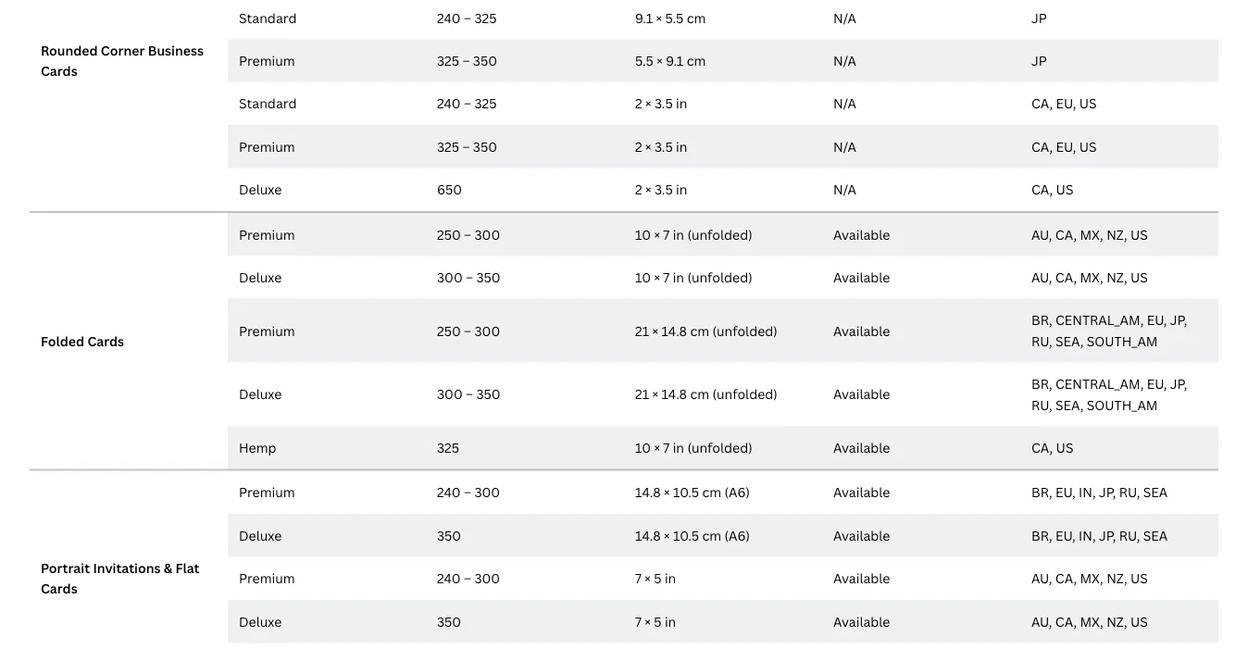 Task type: locate. For each thing, give the bounding box(es) containing it.
nz,
[[1107, 225, 1128, 243], [1107, 268, 1128, 286], [1107, 570, 1128, 587], [1107, 613, 1128, 630]]

br, central_am, eu, jp, ru, sea, south_am for 250 – 300
[[1032, 311, 1188, 350]]

au, for 240 – 300
[[1032, 570, 1053, 587]]

eu,
[[1057, 95, 1077, 112], [1057, 138, 1077, 155], [1147, 311, 1168, 329], [1147, 375, 1168, 393], [1056, 484, 1076, 501], [1056, 527, 1076, 544]]

jp, for 250 – 300
[[1171, 311, 1188, 329]]

0 vertical spatial 2 by 3.5 inches element
[[635, 95, 688, 112]]

1 vertical spatial 7 × 5 in
[[635, 613, 676, 630]]

south_am
[[1087, 332, 1158, 350], [1087, 396, 1158, 414]]

mx, for 240 – 300
[[1080, 570, 1104, 587]]

2 240 – 325 from the top
[[437, 95, 497, 112]]

2 × 3.5 in
[[635, 95, 688, 112], [635, 138, 688, 155], [635, 181, 688, 198]]

9.1
[[635, 9, 653, 26], [666, 52, 684, 69]]

5.5
[[665, 9, 684, 26], [635, 52, 654, 69]]

ca, us for available
[[1032, 439, 1074, 457]]

jp
[[1032, 9, 1047, 26], [1032, 52, 1047, 69]]

2 325 to 350 element from the top
[[437, 138, 497, 155]]

cm for 21 by 14.8 centimeters element associated with 300 – 350
[[690, 386, 710, 403]]

1 vertical spatial 14.8 by 10.5 centimeters element
[[635, 527, 722, 544]]

300 to 350 element for 10
[[437, 268, 501, 286]]

3 2 × 3.5 in from the top
[[635, 181, 688, 198]]

0 vertical spatial 21
[[635, 322, 649, 339]]

standard
[[239, 9, 297, 26], [239, 95, 297, 112]]

0 vertical spatial (a6)
[[725, 484, 750, 501]]

7 for 10 by 7 inches element related to 325
[[664, 439, 670, 457]]

1 vertical spatial 3.5
[[655, 138, 673, 155]]

premium for br, central_am, eu, jp, ru, sea, south_am
[[239, 322, 295, 339]]

1 vertical spatial 10.5
[[673, 527, 699, 544]]

1 vertical spatial 250 – 300
[[437, 322, 500, 339]]

7
[[664, 225, 670, 243], [664, 268, 670, 286], [664, 439, 670, 457], [635, 570, 642, 587], [635, 613, 642, 630]]

1 10 from the top
[[635, 225, 651, 243]]

cards right folded
[[87, 332, 124, 350]]

2 vertical spatial 10
[[635, 439, 651, 457]]

1 2 × 3.5 in from the top
[[635, 95, 688, 112]]

–
[[464, 9, 472, 26], [463, 52, 470, 69], [464, 95, 472, 112], [463, 138, 470, 155], [464, 225, 472, 243], [466, 268, 473, 286], [464, 322, 472, 339], [466, 386, 473, 403], [464, 484, 472, 501], [464, 570, 472, 587]]

2 br, from the top
[[1032, 375, 1053, 393]]

deluxe for 10 × 7 in
[[239, 268, 282, 286]]

0 vertical spatial 240 – 325
[[437, 9, 497, 26]]

premium for ca, eu, us
[[239, 138, 295, 155]]

240 for 7
[[437, 570, 461, 587]]

0 vertical spatial 14.8 by 10.5 centimeters element
[[635, 484, 722, 501]]

2 sea, from the top
[[1056, 396, 1084, 414]]

available
[[834, 225, 891, 243], [834, 268, 891, 286], [834, 322, 891, 339], [834, 386, 891, 403], [834, 439, 891, 457], [834, 484, 891, 501], [834, 527, 891, 544], [834, 570, 891, 587], [834, 613, 891, 630]]

rounded
[[41, 41, 98, 59]]

2 10 × 7 in (unfolded) from the top
[[635, 268, 753, 286]]

0 vertical spatial 250 – 300
[[437, 225, 500, 243]]

240 to 300 element
[[437, 484, 500, 501], [437, 570, 500, 587]]

325 – 350
[[437, 52, 497, 69], [437, 138, 497, 155]]

5 n/a from the top
[[834, 181, 857, 198]]

sea,
[[1056, 332, 1084, 350], [1056, 396, 1084, 414]]

4 premium from the top
[[239, 322, 295, 339]]

mx, for 300 – 350
[[1080, 268, 1104, 286]]

3 au, from the top
[[1032, 570, 1053, 587]]

1 7 by 5 inches element from the top
[[635, 570, 676, 587]]

deluxe
[[239, 181, 282, 198], [239, 268, 282, 286], [239, 386, 282, 403], [239, 527, 282, 544], [239, 613, 282, 630]]

0 vertical spatial 5
[[654, 570, 662, 587]]

5.5 × 9.1 cm
[[635, 52, 706, 69]]

2
[[635, 95, 643, 112], [635, 138, 643, 155], [635, 181, 643, 198]]

0 vertical spatial 21 × 14.8 cm (unfolded)
[[635, 322, 778, 339]]

9.1 × 5.5 cm
[[635, 9, 706, 26]]

2 7 × 5 in from the top
[[635, 613, 676, 630]]

ca,
[[1032, 95, 1053, 112], [1032, 138, 1053, 155], [1032, 181, 1053, 198], [1056, 225, 1077, 243], [1056, 268, 1077, 286], [1032, 439, 1053, 457], [1056, 570, 1077, 587], [1056, 613, 1077, 630]]

1 vertical spatial 21 by 14.8 centimeters element
[[635, 386, 710, 403]]

folded
[[41, 332, 84, 350]]

0 vertical spatial ca, us
[[1032, 181, 1074, 198]]

0 vertical spatial cards
[[41, 62, 77, 80]]

3 10 × 7 in (unfolded) from the top
[[635, 439, 753, 457]]

1 (a6) from the top
[[725, 484, 750, 501]]

n/a for 2 by 3.5 inches element for 350
[[834, 138, 857, 155]]

21 × 14.8 cm (unfolded) for 250 – 300
[[635, 322, 778, 339]]

10 for 300 – 350
[[635, 268, 651, 286]]

350 for au, ca, mx, nz, us
[[477, 268, 501, 286]]

8 available from the top
[[834, 570, 891, 587]]

2 5 from the top
[[654, 613, 662, 630]]

325 to 350 element for 5.5 × 9.1 cm
[[437, 52, 497, 69]]

3 br, from the top
[[1032, 484, 1053, 501]]

10 by 7 inches element for 300 – 350
[[635, 268, 685, 286]]

350
[[473, 52, 497, 69], [473, 138, 497, 155], [477, 268, 501, 286], [477, 386, 501, 403], [437, 527, 461, 544], [437, 613, 461, 630]]

1 10.5 from the top
[[673, 484, 699, 501]]

250 – 300
[[437, 225, 500, 243], [437, 322, 500, 339]]

2 mx, from the top
[[1080, 268, 1104, 286]]

0 vertical spatial 3.5
[[655, 95, 673, 112]]

×
[[656, 9, 662, 26], [657, 52, 663, 69], [646, 95, 652, 112], [646, 138, 652, 155], [646, 181, 652, 198], [654, 225, 660, 243], [654, 268, 660, 286], [653, 322, 659, 339], [653, 386, 659, 403], [654, 439, 660, 457], [664, 484, 670, 501], [664, 527, 670, 544], [645, 570, 651, 587], [645, 613, 651, 630]]

5.5 up '5.5 by 9.1 centimeters' element in the top of the page
[[665, 9, 684, 26]]

1 vertical spatial 14.8 × 10.5 cm (a6)
[[635, 527, 750, 544]]

in,
[[1079, 484, 1096, 501], [1079, 527, 1096, 544]]

10
[[635, 225, 651, 243], [635, 268, 651, 286], [635, 439, 651, 457]]

0 vertical spatial ca, eu, us
[[1032, 95, 1097, 112]]

3 mx, from the top
[[1080, 570, 1104, 587]]

au, ca, mx, nz, us for 350
[[1032, 613, 1149, 630]]

1 nz, from the top
[[1107, 225, 1128, 243]]

10.5
[[673, 484, 699, 501], [673, 527, 699, 544]]

2 standard from the top
[[239, 95, 297, 112]]

in
[[676, 95, 688, 112], [676, 138, 688, 155], [676, 181, 688, 198], [673, 225, 685, 243], [673, 268, 685, 286], [673, 439, 685, 457], [665, 570, 676, 587], [665, 613, 676, 630]]

350 for jp
[[473, 52, 497, 69]]

&
[[164, 559, 172, 577]]

3 deluxe from the top
[[239, 386, 282, 403]]

21 for 300
[[635, 322, 649, 339]]

2 central_am, from the top
[[1056, 375, 1144, 393]]

2 jp from the top
[[1032, 52, 1047, 69]]

cards inside portrait invitations & flat cards
[[41, 580, 77, 598]]

3 au, ca, mx, nz, us from the top
[[1032, 570, 1149, 587]]

portrait invitations & flat cards
[[41, 559, 200, 598]]

au,
[[1032, 225, 1053, 243], [1032, 268, 1053, 286], [1032, 570, 1053, 587], [1032, 613, 1053, 630]]

1 5 from the top
[[654, 570, 662, 587]]

7 by 5 inches element
[[635, 570, 676, 587], [635, 613, 676, 630]]

0 vertical spatial 250
[[437, 225, 461, 243]]

6 premium from the top
[[239, 570, 295, 587]]

1 240 from the top
[[437, 9, 461, 26]]

sea
[[1144, 484, 1168, 501], [1144, 527, 1168, 544]]

1 2 by 3.5 inches element from the top
[[635, 95, 688, 112]]

7 × 5 in for 240 – 300
[[635, 570, 676, 587]]

standard for 9.1 × 5.5 cm
[[239, 9, 297, 26]]

1 vertical spatial 10 by 7 inches element
[[635, 268, 685, 286]]

(a6)
[[725, 484, 750, 501], [725, 527, 750, 544]]

0 horizontal spatial 9.1
[[635, 9, 653, 26]]

1 vertical spatial 250
[[437, 322, 461, 339]]

1 325 – 350 from the top
[[437, 52, 497, 69]]

1 vertical spatial south_am
[[1087, 396, 1158, 414]]

1 vertical spatial 325 to 350 element
[[437, 138, 497, 155]]

invitations
[[93, 559, 161, 577]]

1 250 from the top
[[437, 225, 461, 243]]

deluxe for 21 × 14.8 cm
[[239, 386, 282, 403]]

2 21 from the top
[[635, 386, 649, 403]]

1 vertical spatial standard
[[239, 95, 297, 112]]

21 × 14.8 cm (unfolded)
[[635, 322, 778, 339], [635, 386, 778, 403]]

0 vertical spatial central_am,
[[1056, 311, 1144, 329]]

2 vertical spatial 10 × 7 in (unfolded)
[[635, 439, 753, 457]]

0 vertical spatial 9.1
[[635, 9, 653, 26]]

0 vertical spatial 2 × 3.5 in
[[635, 95, 688, 112]]

2 ca, us from the top
[[1032, 439, 1074, 457]]

4 240 from the top
[[437, 570, 461, 587]]

3 2 from the top
[[635, 181, 643, 198]]

2 deluxe from the top
[[239, 268, 282, 286]]

0 vertical spatial 240 to 325 element
[[437, 9, 497, 26]]

0 vertical spatial br, eu, in, jp, ru, sea
[[1032, 484, 1168, 501]]

240 to 325 element for 2 × 3.5 in
[[437, 95, 497, 112]]

5 for 240 – 300
[[654, 570, 662, 587]]

1 vertical spatial 7 by 5 inches element
[[635, 613, 676, 630]]

2 3.5 from the top
[[655, 138, 673, 155]]

0 vertical spatial 250 to 300 element
[[437, 225, 500, 243]]

3 10 by 7 inches element from the top
[[635, 439, 685, 457]]

1 14.8 by 10.5 centimeters element from the top
[[635, 484, 722, 501]]

1 ca, us from the top
[[1032, 181, 1074, 198]]

2 240 to 325 element from the top
[[437, 95, 497, 112]]

2 vertical spatial 10 by 7 inches element
[[635, 439, 685, 457]]

central_am,
[[1056, 311, 1144, 329], [1056, 375, 1144, 393]]

300 to 350 element
[[437, 268, 501, 286], [437, 386, 501, 403]]

2 au, ca, mx, nz, us from the top
[[1032, 268, 1149, 286]]

0 vertical spatial sea,
[[1056, 332, 1084, 350]]

0 vertical spatial 5.5
[[665, 9, 684, 26]]

1 240 – 325 from the top
[[437, 9, 497, 26]]

ca, eu, us for 240 – 325
[[1032, 95, 1097, 112]]

1 7 × 5 in from the top
[[635, 570, 676, 587]]

10 for 325
[[635, 439, 651, 457]]

0 vertical spatial 10.5
[[673, 484, 699, 501]]

1 vertical spatial 240 to 300 element
[[437, 570, 500, 587]]

0 vertical spatial 325 – 350
[[437, 52, 497, 69]]

0 vertical spatial in,
[[1079, 484, 1096, 501]]

0 vertical spatial 240 – 300
[[437, 484, 500, 501]]

2 250 from the top
[[437, 322, 461, 339]]

1 vertical spatial 240 – 325
[[437, 95, 497, 112]]

1 vertical spatial 5
[[654, 613, 662, 630]]

us
[[1080, 95, 1097, 112], [1080, 138, 1097, 155], [1057, 181, 1074, 198], [1131, 225, 1149, 243], [1131, 268, 1149, 286], [1057, 439, 1074, 457], [1131, 570, 1149, 587], [1131, 613, 1149, 630]]

325 to 350 element
[[437, 52, 497, 69], [437, 138, 497, 155]]

1 br, from the top
[[1032, 311, 1053, 329]]

cm
[[687, 9, 706, 26], [687, 52, 706, 69], [690, 322, 710, 339], [690, 386, 710, 403], [703, 484, 722, 501], [703, 527, 722, 544]]

1 vertical spatial 2 × 3.5 in
[[635, 138, 688, 155]]

2 10 by 7 inches element from the top
[[635, 268, 685, 286]]

240 for 9.1
[[437, 9, 461, 26]]

5
[[654, 570, 662, 587], [654, 613, 662, 630]]

10.5 for 1st 14.8 by 10.5 centimeters element from the bottom
[[673, 527, 699, 544]]

300 – 350 for 10 × 7 in
[[437, 268, 501, 286]]

2 au, from the top
[[1032, 268, 1053, 286]]

1 vertical spatial 300 to 350 element
[[437, 386, 501, 403]]

0 vertical spatial jp
[[1032, 9, 1047, 26]]

1 vertical spatial 2
[[635, 138, 643, 155]]

4 au, from the top
[[1032, 613, 1053, 630]]

10 by 7 inches element
[[635, 225, 685, 243], [635, 268, 685, 286], [635, 439, 685, 457]]

1 vertical spatial 21
[[635, 386, 649, 403]]

2 for 350
[[635, 138, 643, 155]]

1 standard from the top
[[239, 9, 297, 26]]

2 21 × 14.8 cm (unfolded) from the top
[[635, 386, 778, 403]]

21 by 14.8 centimeters element for 250 – 300
[[635, 322, 710, 339]]

2 vertical spatial cards
[[41, 580, 77, 598]]

premium
[[239, 52, 295, 69], [239, 138, 295, 155], [239, 225, 295, 243], [239, 322, 295, 339], [239, 484, 295, 501], [239, 570, 295, 587]]

1 14.8 × 10.5 cm (a6) from the top
[[635, 484, 750, 501]]

jp,
[[1171, 311, 1188, 329], [1171, 375, 1188, 393], [1099, 484, 1117, 501], [1099, 527, 1117, 544]]

0 vertical spatial 240 to 300 element
[[437, 484, 500, 501]]

0 vertical spatial 14.8 × 10.5 cm (a6)
[[635, 484, 750, 501]]

2 2 × 3.5 in from the top
[[635, 138, 688, 155]]

0 vertical spatial south_am
[[1087, 332, 1158, 350]]

0 vertical spatial sea
[[1144, 484, 1168, 501]]

(unfolded)
[[688, 225, 753, 243], [688, 268, 753, 286], [713, 322, 778, 339], [713, 386, 778, 403], [688, 439, 753, 457]]

1 vertical spatial 240 – 300
[[437, 570, 500, 587]]

2 2 by 3.5 inches element from the top
[[635, 138, 688, 155]]

2 240 from the top
[[437, 95, 461, 112]]

1 vertical spatial 325 – 350
[[437, 138, 497, 155]]

1 vertical spatial (a6)
[[725, 527, 750, 544]]

mx, for 350
[[1080, 613, 1104, 630]]

flat
[[176, 559, 200, 577]]

cards down portrait
[[41, 580, 77, 598]]

0 horizontal spatial 5.5
[[635, 52, 654, 69]]

1 250 – 300 from the top
[[437, 225, 500, 243]]

1 vertical spatial ca, eu, us
[[1032, 138, 1097, 155]]

2 vertical spatial 3.5
[[655, 181, 673, 198]]

3 n/a from the top
[[834, 95, 857, 112]]

nz, for 300 – 350
[[1107, 268, 1128, 286]]

2 south_am from the top
[[1087, 396, 1158, 414]]

1 300 – 350 from the top
[[437, 268, 501, 286]]

ru,
[[1032, 332, 1053, 350], [1032, 396, 1053, 414], [1120, 484, 1141, 501], [1120, 527, 1141, 544]]

21 by 14.8 centimeters element
[[635, 322, 710, 339], [635, 386, 710, 403]]

1 vertical spatial 250 to 300 element
[[437, 322, 500, 339]]

3.5
[[655, 95, 673, 112], [655, 138, 673, 155], [655, 181, 673, 198]]

0 vertical spatial 21 by 14.8 centimeters element
[[635, 322, 710, 339]]

1 300 to 350 element from the top
[[437, 268, 501, 286]]

1 vertical spatial 240 to 325 element
[[437, 95, 497, 112]]

br,
[[1032, 311, 1053, 329], [1032, 375, 1053, 393], [1032, 484, 1053, 501], [1032, 527, 1053, 544]]

1 vertical spatial 9.1
[[666, 52, 684, 69]]

1 vertical spatial in,
[[1079, 527, 1096, 544]]

jp, for 300 – 350
[[1171, 375, 1188, 393]]

ca, eu, us for 325 – 350
[[1032, 138, 1097, 155]]

br, central_am, eu, jp, ru, sea, south_am
[[1032, 311, 1188, 350], [1032, 375, 1188, 414]]

1 vertical spatial br, central_am, eu, jp, ru, sea, south_am
[[1032, 375, 1188, 414]]

2 nz, from the top
[[1107, 268, 1128, 286]]

0 vertical spatial 10
[[635, 225, 651, 243]]

5.5 down 9.1 × 5.5 cm
[[635, 52, 654, 69]]

250 to 300 element
[[437, 225, 500, 243], [437, 322, 500, 339]]

240 to 325 element
[[437, 9, 497, 26], [437, 95, 497, 112]]

2 by 3.5 inches element
[[635, 95, 688, 112], [635, 138, 688, 155], [635, 181, 688, 198]]

1 vertical spatial ca, us
[[1032, 439, 1074, 457]]

0 vertical spatial 325 to 350 element
[[437, 52, 497, 69]]

1 vertical spatial 10
[[635, 268, 651, 286]]

325
[[475, 9, 497, 26], [437, 52, 459, 69], [475, 95, 497, 112], [437, 138, 459, 155], [437, 439, 459, 457]]

7 × 5 in
[[635, 570, 676, 587], [635, 613, 676, 630]]

0 vertical spatial br, central_am, eu, jp, ru, sea, south_am
[[1032, 311, 1188, 350]]

0 vertical spatial 300 to 350 element
[[437, 268, 501, 286]]

9.1 up '5.5 by 9.1 centimeters' element in the top of the page
[[635, 9, 653, 26]]

0 vertical spatial 300 – 350
[[437, 268, 501, 286]]

0 vertical spatial 2
[[635, 95, 643, 112]]

240
[[437, 9, 461, 26], [437, 95, 461, 112], [437, 484, 461, 501], [437, 570, 461, 587]]

premium for au, ca, mx, nz, us
[[239, 570, 295, 587]]

0 vertical spatial standard
[[239, 9, 297, 26]]

cm for 1st 14.8 by 10.5 centimeters element from the top of the page
[[703, 484, 722, 501]]

325 – 350 for 5.5 × 9.1 cm
[[437, 52, 497, 69]]

3 premium from the top
[[239, 225, 295, 243]]

1 vertical spatial central_am,
[[1056, 375, 1144, 393]]

14.8 × 10.5 cm (a6)
[[635, 484, 750, 501], [635, 527, 750, 544]]

standard for 2 × 3.5 in
[[239, 95, 297, 112]]

21
[[635, 322, 649, 339], [635, 386, 649, 403]]

240 – 300 for 1st 240 to 300 element from the bottom
[[437, 570, 500, 587]]

ca, us
[[1032, 181, 1074, 198], [1032, 439, 1074, 457]]

ca, eu, us
[[1032, 95, 1097, 112], [1032, 138, 1097, 155]]

1 jp from the top
[[1032, 9, 1047, 26]]

1 vertical spatial br, eu, in, jp, ru, sea
[[1032, 527, 1168, 544]]

4 au, ca, mx, nz, us from the top
[[1032, 613, 1149, 630]]

300 – 350
[[437, 268, 501, 286], [437, 386, 501, 403]]

1 vertical spatial sea,
[[1056, 396, 1084, 414]]

240 – 325
[[437, 9, 497, 26], [437, 95, 497, 112]]

0 vertical spatial 10 by 7 inches element
[[635, 225, 685, 243]]

br, for 250 – 300
[[1032, 311, 1053, 329]]

2 240 – 300 from the top
[[437, 570, 500, 587]]

0 vertical spatial 10 × 7 in (unfolded)
[[635, 225, 753, 243]]

jp, for 350
[[1099, 527, 1117, 544]]

10 × 7 in (unfolded)
[[635, 225, 753, 243], [635, 268, 753, 286], [635, 439, 753, 457]]

cards down rounded
[[41, 62, 77, 80]]

1 ca, eu, us from the top
[[1032, 95, 1097, 112]]

0 vertical spatial 7 × 5 in
[[635, 570, 676, 587]]

1 21 from the top
[[635, 322, 649, 339]]

1 br, central_am, eu, jp, ru, sea, south_am from the top
[[1032, 311, 1188, 350]]

240 – 300
[[437, 484, 500, 501], [437, 570, 500, 587]]

1 central_am, from the top
[[1056, 311, 1144, 329]]

1 vertical spatial 10 × 7 in (unfolded)
[[635, 268, 753, 286]]

mx,
[[1080, 225, 1104, 243], [1080, 268, 1104, 286], [1080, 570, 1104, 587], [1080, 613, 1104, 630]]

1 n/a from the top
[[834, 9, 857, 26]]

250
[[437, 225, 461, 243], [437, 322, 461, 339]]

sea, for 250 – 300
[[1056, 332, 1084, 350]]

14.8
[[662, 322, 687, 339], [662, 386, 687, 403], [635, 484, 661, 501], [635, 527, 661, 544]]

1 vertical spatial 2 by 3.5 inches element
[[635, 138, 688, 155]]

1 vertical spatial cards
[[87, 332, 124, 350]]

1 vertical spatial 21 × 14.8 cm (unfolded)
[[635, 386, 778, 403]]

2 sea from the top
[[1144, 527, 1168, 544]]

1 vertical spatial 300 – 350
[[437, 386, 501, 403]]

300
[[475, 225, 500, 243], [437, 268, 463, 286], [475, 322, 500, 339], [437, 386, 463, 403], [475, 484, 500, 501], [475, 570, 500, 587]]

325 to 350 element for 2 × 3.5 in
[[437, 138, 497, 155]]

3 nz, from the top
[[1107, 570, 1128, 587]]

14.8 by 10.5 centimeters element
[[635, 484, 722, 501], [635, 527, 722, 544]]

cards
[[41, 62, 77, 80], [87, 332, 124, 350], [41, 580, 77, 598]]

1 240 – 300 from the top
[[437, 484, 500, 501]]

1 2 from the top
[[635, 95, 643, 112]]

3 3.5 from the top
[[655, 181, 673, 198]]

14.8 × 10.5 cm (a6) for 1st 14.8 by 10.5 centimeters element from the bottom
[[635, 527, 750, 544]]

0 vertical spatial 7 by 5 inches element
[[635, 570, 676, 587]]

9.1 down 9.1 × 5.5 cm
[[666, 52, 684, 69]]

2 vertical spatial 2 × 3.5 in
[[635, 181, 688, 198]]

1 vertical spatial sea
[[1144, 527, 1168, 544]]

n/a
[[834, 9, 857, 26], [834, 52, 857, 69], [834, 95, 857, 112], [834, 138, 857, 155], [834, 181, 857, 198]]

2 vertical spatial 2
[[635, 181, 643, 198]]

240 to 325 element for 9.1 × 5.5 cm
[[437, 9, 497, 26]]

2 250 – 300 from the top
[[437, 322, 500, 339]]

au, ca, mx, nz, us
[[1032, 225, 1149, 243], [1032, 268, 1149, 286], [1032, 570, 1149, 587], [1032, 613, 1149, 630]]

br, eu, in, jp, ru, sea
[[1032, 484, 1168, 501], [1032, 527, 1168, 544]]

1 vertical spatial jp
[[1032, 52, 1047, 69]]

2 14.8 by 10.5 centimeters element from the top
[[635, 527, 722, 544]]

1 horizontal spatial 5.5
[[665, 9, 684, 26]]

350 for br, central_am, eu, jp, ru, sea, south_am
[[477, 386, 501, 403]]

2 vertical spatial 2 by 3.5 inches element
[[635, 181, 688, 198]]

2 premium from the top
[[239, 138, 295, 155]]

1 21 by 14.8 centimeters element from the top
[[635, 322, 710, 339]]



Task type: describe. For each thing, give the bounding box(es) containing it.
3 240 from the top
[[437, 484, 461, 501]]

hemp
[[239, 439, 277, 457]]

240 for 2
[[437, 95, 461, 112]]

(unfolded) for 10 by 7 inches element related to 300 – 350
[[688, 268, 753, 286]]

240 – 325 for 2 × 3.5 in
[[437, 95, 497, 112]]

300 to 350 element for 21
[[437, 386, 501, 403]]

portrait
[[41, 559, 90, 577]]

(unfolded) for third 10 by 7 inches element from the bottom
[[688, 225, 753, 243]]

n/a for 3rd 2 by 3.5 inches element
[[834, 181, 857, 198]]

1 mx, from the top
[[1080, 225, 1104, 243]]

1 au, from the top
[[1032, 225, 1053, 243]]

21 for 350
[[635, 386, 649, 403]]

business
[[148, 41, 204, 59]]

jp for 5.5 × 9.1 cm
[[1032, 52, 1047, 69]]

250 – 300 for 1st "250 to 300" element from the bottom
[[437, 322, 500, 339]]

n/a for 325 2 by 3.5 inches element
[[834, 95, 857, 112]]

5 for 350
[[654, 613, 662, 630]]

1 available from the top
[[834, 225, 891, 243]]

5 premium from the top
[[239, 484, 295, 501]]

10 × 7 in (unfolded) for 300 – 350
[[635, 268, 753, 286]]

(unfolded) for 21 by 14.8 centimeters element associated with 300 – 350
[[713, 386, 778, 403]]

9.1 by 5.5 centimeters element
[[635, 9, 706, 26]]

au, for 350
[[1032, 613, 1053, 630]]

au, for 300 – 350
[[1032, 268, 1053, 286]]

1 in, from the top
[[1079, 484, 1096, 501]]

350 for ca, eu, us
[[473, 138, 497, 155]]

7 by 5 inches element for 350
[[635, 613, 676, 630]]

5 available from the top
[[834, 439, 891, 457]]

ru, for 250 – 300
[[1032, 332, 1053, 350]]

9 available from the top
[[834, 613, 891, 630]]

325 – 350 for 2 × 3.5 in
[[437, 138, 497, 155]]

1 10 by 7 inches element from the top
[[635, 225, 685, 243]]

au, ca, mx, nz, us for 240 – 300
[[1032, 570, 1149, 587]]

sea, for 300 – 350
[[1056, 396, 1084, 414]]

2 by 3.5 inches element for 325
[[635, 95, 688, 112]]

central_am, for 300 – 350
[[1056, 375, 1144, 393]]

ru, for 300 – 350
[[1032, 396, 1053, 414]]

10.5 for 1st 14.8 by 10.5 centimeters element from the top of the page
[[673, 484, 699, 501]]

n/a for '5.5 by 9.1 centimeters' element in the top of the page
[[834, 52, 857, 69]]

250 – 300 for 2nd "250 to 300" element from the bottom
[[437, 225, 500, 243]]

5 deluxe from the top
[[239, 613, 282, 630]]

1 240 to 300 element from the top
[[437, 484, 500, 501]]

10 × 7 in (unfolded) for 325
[[635, 439, 753, 457]]

2 × 3.5 in for 350
[[635, 138, 688, 155]]

240 – 325 for 9.1 × 5.5 cm
[[437, 9, 497, 26]]

nz, for 350
[[1107, 613, 1128, 630]]

nz, for 240 – 300
[[1107, 570, 1128, 587]]

ca, us for n/a
[[1032, 181, 1074, 198]]

br, central_am, eu, jp, ru, sea, south_am for 300 – 350
[[1032, 375, 1188, 414]]

7 by 5 inches element for 240 – 300
[[635, 570, 676, 587]]

ru, for 350
[[1120, 527, 1141, 544]]

3 available from the top
[[834, 322, 891, 339]]

650
[[437, 181, 462, 198]]

n/a for 9.1 by 5.5 centimeters element
[[834, 9, 857, 26]]

2 in, from the top
[[1079, 527, 1096, 544]]

3 2 by 3.5 inches element from the top
[[635, 181, 688, 198]]

cm for 1st 14.8 by 10.5 centimeters element from the bottom
[[703, 527, 722, 544]]

jp for 9.1 × 5.5 cm
[[1032, 9, 1047, 26]]

300 – 350 for 21 × 14.8 cm
[[437, 386, 501, 403]]

1 vertical spatial 5.5
[[635, 52, 654, 69]]

21 by 14.8 centimeters element for 300 – 350
[[635, 386, 710, 403]]

10 by 7 inches element for 325
[[635, 439, 685, 457]]

south_am for 250 – 300
[[1087, 332, 1158, 350]]

2 (a6) from the top
[[725, 527, 750, 544]]

14.8 × 10.5 cm (a6) for 1st 14.8 by 10.5 centimeters element from the top of the page
[[635, 484, 750, 501]]

1 250 to 300 element from the top
[[437, 225, 500, 243]]

250 for 2nd "250 to 300" element from the bottom
[[437, 225, 461, 243]]

1 deluxe from the top
[[239, 181, 282, 198]]

1 10 × 7 in (unfolded) from the top
[[635, 225, 753, 243]]

21 × 14.8 cm (unfolded) for 300 – 350
[[635, 386, 778, 403]]

br, for 300 – 350
[[1032, 375, 1053, 393]]

south_am for 300 – 350
[[1087, 396, 1158, 414]]

2 240 to 300 element from the top
[[437, 570, 500, 587]]

au, ca, mx, nz, us for 300 – 350
[[1032, 268, 1149, 286]]

2 × 3.5 in for 325
[[635, 95, 688, 112]]

2 available from the top
[[834, 268, 891, 286]]

6 available from the top
[[834, 484, 891, 501]]

4 available from the top
[[834, 386, 891, 403]]

5.5 by 9.1 centimeters element
[[635, 52, 706, 69]]

2 br, eu, in, jp, ru, sea from the top
[[1032, 527, 1168, 544]]

250 for 1st "250 to 300" element from the bottom
[[437, 322, 461, 339]]

7 available from the top
[[834, 527, 891, 544]]

1 au, ca, mx, nz, us from the top
[[1032, 225, 1149, 243]]

3.5 for 350
[[655, 138, 673, 155]]

br, for 350
[[1032, 527, 1053, 544]]

2 for 325
[[635, 95, 643, 112]]

corner
[[101, 41, 145, 59]]

central_am, for 250 – 300
[[1056, 311, 1144, 329]]

1 br, eu, in, jp, ru, sea from the top
[[1032, 484, 1168, 501]]

cards inside rounded corner business cards
[[41, 62, 77, 80]]

3.5 for 325
[[655, 95, 673, 112]]

(unfolded) for 21 by 14.8 centimeters element for 250 – 300
[[713, 322, 778, 339]]

2 by 3.5 inches element for 350
[[635, 138, 688, 155]]

(unfolded) for 10 by 7 inches element related to 325
[[688, 439, 753, 457]]

7 × 5 in for 350
[[635, 613, 676, 630]]

1 sea from the top
[[1144, 484, 1168, 501]]

cm for 21 by 14.8 centimeters element for 250 – 300
[[690, 322, 710, 339]]

folded cards
[[41, 332, 124, 350]]

rounded corner business cards
[[41, 41, 204, 80]]

premium for jp
[[239, 52, 295, 69]]

2 250 to 300 element from the top
[[437, 322, 500, 339]]

1 horizontal spatial 9.1
[[666, 52, 684, 69]]

deluxe for 14.8 × 10.5 cm
[[239, 527, 282, 544]]



Task type: vqa. For each thing, say whether or not it's contained in the screenshot.
the Present
no



